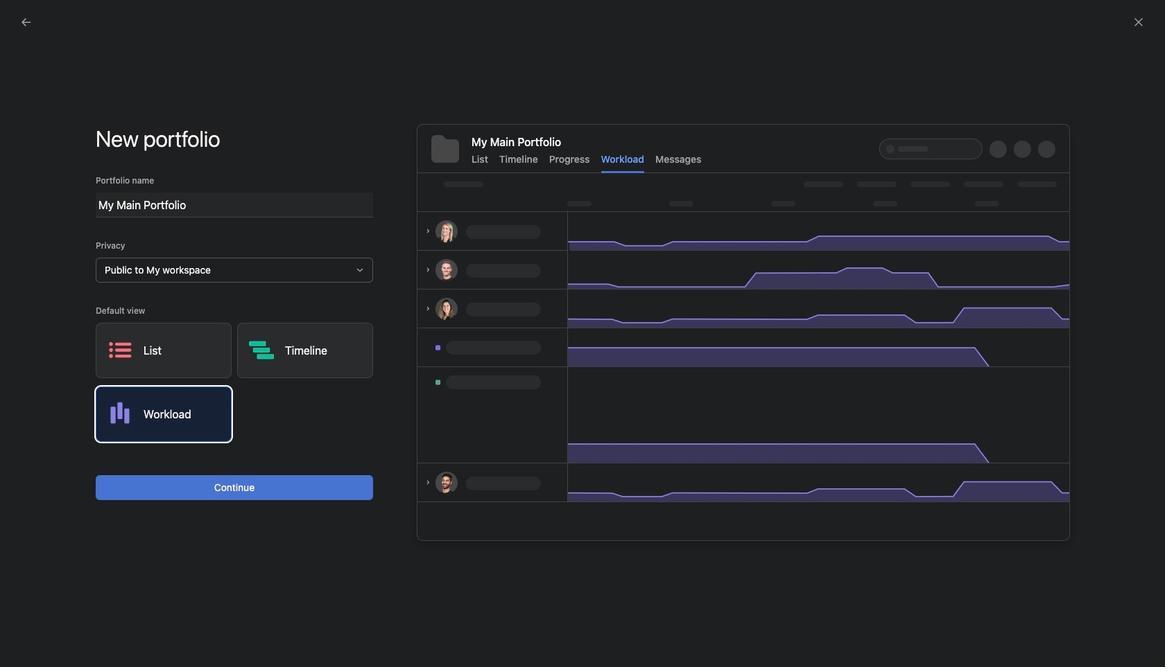 Task type: describe. For each thing, give the bounding box(es) containing it.
completed image
[[681, 348, 697, 365]]

3 completed checkbox from the top
[[681, 348, 697, 365]]

numbered list image
[[418, 447, 426, 455]]

1 completed checkbox from the top
[[681, 273, 697, 290]]

this is a preview of your portfolio image
[[418, 125, 1069, 541]]

2 completed checkbox from the top
[[681, 323, 697, 340]]

close image
[[1133, 17, 1144, 28]]

2 completed image from the top
[[681, 323, 697, 340]]

briefcase image
[[464, 541, 481, 558]]

ra image
[[693, 207, 707, 240]]

hide sidebar image
[[18, 11, 29, 22]]



Task type: locate. For each thing, give the bounding box(es) containing it.
2 vertical spatial completed checkbox
[[681, 348, 697, 365]]

1 vertical spatial completed image
[[681, 323, 697, 340]]

completed image
[[681, 273, 697, 290], [681, 323, 697, 340]]

list item
[[667, 269, 1077, 294], [667, 294, 1077, 319], [667, 319, 1077, 344], [667, 344, 1077, 369], [262, 528, 450, 571], [474, 599, 494, 618]]

completed image down ra image
[[681, 273, 697, 290]]

1 vertical spatial completed checkbox
[[681, 323, 697, 340]]

None text field
[[96, 193, 373, 218]]

go back image
[[21, 17, 32, 28]]

0 vertical spatial completed image
[[681, 273, 697, 290]]

1 completed image from the top
[[681, 273, 697, 290]]

toolbar
[[253, 435, 646, 466]]

Completed checkbox
[[681, 273, 697, 290], [681, 323, 697, 340], [681, 348, 697, 365]]

0 vertical spatial completed checkbox
[[681, 273, 697, 290]]

completed image up completed image
[[681, 323, 697, 340]]



Task type: vqa. For each thing, say whether or not it's contained in the screenshot.
the middle The Completed icon
yes



